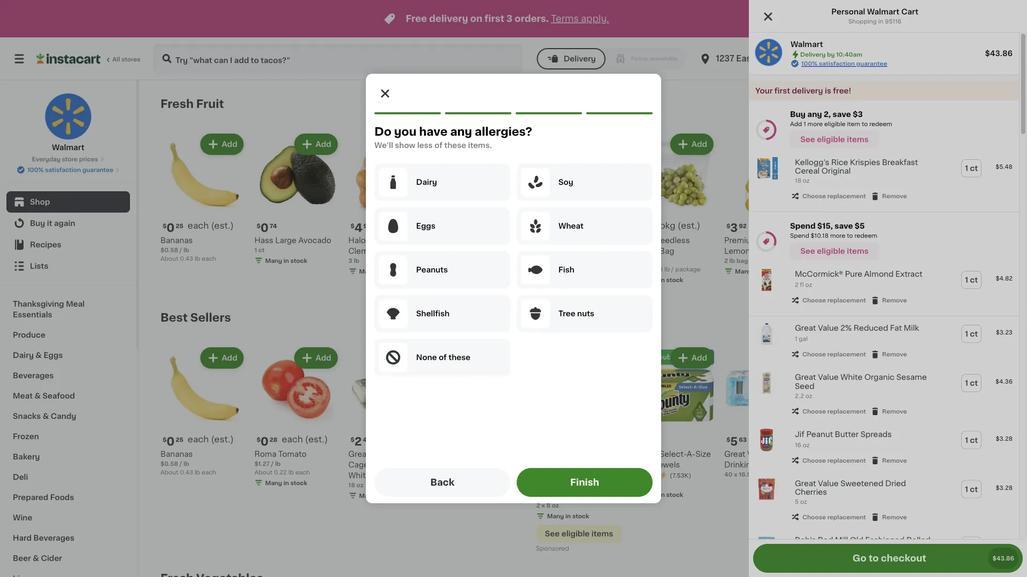 Task type: vqa. For each thing, say whether or not it's contained in the screenshot.


Task type: locate. For each thing, give the bounding box(es) containing it.
1 spend from the top
[[790, 223, 816, 230]]

dairy & eggs
[[13, 352, 63, 360]]

$4.91 per package (estimated) element
[[631, 221, 716, 235]]

stock down (7.53k)
[[667, 493, 684, 499]]

walmart up everyday store prices link
[[52, 144, 84, 151]]

lists
[[30, 263, 48, 270]]

remove up dried
[[883, 458, 907, 464]]

1 vertical spatial guarantee
[[82, 167, 113, 173]]

by
[[827, 52, 835, 58], [902, 55, 912, 63]]

1 remove from the top
[[883, 194, 907, 199]]

3 replacement from the top
[[828, 352, 866, 358]]

$ inside $ 0 25
[[163, 223, 167, 229]]

original up for
[[585, 462, 614, 469]]

great inside great value 2% reduced fat milk 1 gal
[[795, 325, 817, 332]]

$ 2 strawberries 16 oz container
[[537, 223, 584, 253]]

0 vertical spatial more
[[808, 121, 823, 127]]

bananas $0.58 / lb about 0.43 lb each
[[161, 237, 216, 262], [161, 451, 216, 476]]

large inside hass large avocado 1 ct
[[275, 237, 297, 244]]

1 ct left $4.82
[[965, 277, 978, 284]]

ready- up peanuts
[[443, 248, 470, 255]]

dairy for dairy
[[416, 179, 437, 186]]

1 horizontal spatial first
[[775, 87, 791, 95]]

wonderful down "$5"
[[839, 237, 878, 244]]

in left 95116
[[879, 18, 884, 24]]

25 for $ 0 25
[[176, 223, 183, 229]]

tree nuts
[[559, 310, 595, 318]]

6 remove button from the top
[[871, 513, 907, 523]]

pom inside pom wonderful ready-to-eat pomegranate arils 8 oz
[[443, 237, 461, 244]]

3 left 92
[[731, 223, 738, 234]]

1 vertical spatial any
[[450, 126, 472, 137]]

100% inside 100% satisfaction guarantee button
[[27, 167, 44, 173]]

1 ct button
[[962, 160, 982, 177], [962, 272, 982, 289], [962, 326, 982, 343], [962, 375, 982, 392], [962, 432, 982, 449], [962, 481, 982, 498]]

1 vertical spatial $0.25 each (estimated) element
[[161, 435, 246, 449]]

0 horizontal spatial delivery by 10:40am
[[801, 52, 863, 58]]

1 horizontal spatial 28
[[834, 223, 842, 229]]

0 horizontal spatial fl
[[753, 472, 757, 478]]

replacement for 2%
[[828, 352, 866, 358]]

6 choose replacement button from the top
[[791, 513, 866, 523]]

0 for $ 0 74
[[261, 223, 269, 234]]

and
[[556, 483, 570, 491]]

item carousel region
[[161, 93, 998, 299], [161, 307, 998, 560]]

1 vertical spatial first
[[775, 87, 791, 95]]

value inside great value 2% reduced fat milk 1 gal
[[818, 325, 839, 332]]

4 left 97
[[355, 223, 363, 234]]

1 horizontal spatial sponsored badge image
[[537, 547, 569, 553]]

1 vertical spatial $0.58
[[161, 461, 178, 467]]

1 pom from the left
[[443, 237, 461, 244]]

$ for $ 5 63
[[727, 437, 731, 443]]

to inside spend $15, save $5 spend $10.18 more to redeem
[[847, 233, 853, 239]]

pom inside pom wonderful ready-to-eat pomegranate arils 4 oz container
[[819, 237, 837, 244]]

$ inside $ 5 72
[[821, 437, 825, 443]]

0 vertical spatial walmart
[[867, 8, 900, 16]]

(est.) left $ 0 74
[[211, 222, 234, 230]]

0 vertical spatial 8
[[443, 269, 447, 275]]

eat inside pom wonderful ready-to-eat pomegranate arils 4 oz container
[[857, 248, 870, 255]]

2 up strawberries
[[543, 223, 550, 234]]

1 left $5.48
[[965, 165, 969, 172]]

fresh fruit
[[161, 98, 224, 109]]

1 for kellogg's rice krispies breakfast cereal original
[[965, 165, 969, 172]]

2 choose replacement button from the top
[[791, 296, 866, 306]]

1 vertical spatial $3.28
[[996, 485, 1013, 491]]

4 product group from the top
[[749, 366, 1020, 423]]

0 horizontal spatial 16
[[537, 247, 543, 253]]

value inside great value grade aa cage free large white eggs 18 oz
[[372, 451, 392, 458]]

2 choose replacement from the top
[[803, 298, 866, 304]]

1 all from the top
[[895, 100, 904, 108]]

1 $0.58 from the top
[[161, 247, 178, 253]]

$ for $ 4 97
[[351, 223, 355, 229]]

pomegranate up peanuts
[[443, 258, 493, 266]]

1 bananas from the top
[[161, 237, 193, 244]]

any inside buy any 2, save $3 add 1 more eligible item to redeem
[[808, 111, 822, 118]]

remove button for dried
[[871, 513, 907, 523]]

$0.25 each (estimated) element
[[161, 221, 246, 235], [161, 435, 246, 449]]

wonderful for pom wonderful ready-to-eat pomegranate arils 8 oz
[[463, 237, 502, 244]]

3 remove button from the top
[[871, 350, 907, 360]]

3 left orders.
[[507, 14, 513, 23]]

1 bananas $0.58 / lb about 0.43 lb each from the top
[[161, 237, 216, 262]]

1 vertical spatial 8
[[547, 503, 551, 509]]

0 vertical spatial bananas
[[161, 237, 193, 244]]

great value white organic sesame seed image
[[756, 373, 778, 395]]

2
[[543, 223, 550, 234], [725, 258, 728, 264], [795, 282, 799, 288], [355, 437, 362, 448], [537, 503, 540, 509]]

delivery by 10:40am
[[801, 52, 863, 58], [865, 55, 950, 63]]

5 choose replacement from the top
[[803, 458, 866, 464]]

soft
[[936, 451, 952, 458]]

0 horizontal spatial wonderful
[[463, 237, 502, 244]]

replacement for almond
[[828, 298, 866, 304]]

$0.58 down $ 0 25 on the left top of page
[[161, 247, 178, 253]]

deli link
[[6, 468, 130, 488]]

any left 2,
[[808, 111, 822, 118]]

choose
[[803, 194, 826, 199], [803, 298, 826, 304], [803, 352, 826, 358], [803, 409, 826, 415], [803, 458, 826, 464], [803, 515, 826, 521]]

3 choose replacement button from the top
[[791, 350, 866, 360]]

save right 2,
[[833, 111, 851, 118]]

buy inside 'link'
[[30, 220, 45, 227]]

choose replacement down '2%'
[[803, 352, 866, 358]]

1 vertical spatial 3
[[731, 223, 738, 234]]

5 choose from the top
[[803, 458, 826, 464]]

2 $0.58 from the top
[[161, 461, 178, 467]]

25
[[176, 223, 183, 229], [176, 437, 183, 443]]

1 to- from the left
[[470, 248, 481, 255]]

11
[[989, 55, 996, 63]]

choose replacement for white
[[803, 409, 866, 415]]

2 horizontal spatial to
[[869, 555, 879, 564]]

1 horizontal spatial fl
[[800, 282, 804, 288]]

4 choose from the top
[[803, 409, 826, 415]]

value inside great value white organic sesame seed 2.2 oz
[[818, 374, 839, 382]]

finish button
[[517, 469, 653, 498]]

2 $0.25 each (estimated) element from the top
[[161, 435, 246, 449]]

jif peanut butter spreads image
[[756, 429, 778, 452]]

1 vertical spatial 28
[[270, 437, 278, 443]]

80%/20%
[[819, 462, 855, 469]]

dairy down less
[[416, 179, 437, 186]]

bananas $0.58 / lb about 0.43 lb each down $ 0 25 on the left top of page
[[161, 237, 216, 262]]

philadelphia original cream cheese, for a keto and low carb lifestyle
[[537, 462, 614, 501]]

42
[[363, 437, 371, 443]]

2 product group from the top
[[749, 263, 1020, 312]]

eat up mccormick® pure almond extract button
[[857, 248, 870, 255]]

choose replacement up mill
[[803, 515, 866, 521]]

0 vertical spatial any
[[808, 111, 822, 118]]

2 bananas from the top
[[161, 451, 193, 458]]

choose for great value 2% reduced fat milk
[[803, 352, 826, 358]]

see eligible items
[[801, 136, 869, 143], [801, 248, 869, 255], [545, 531, 613, 538]]

1 view from the top
[[875, 100, 893, 108]]

to right "go"
[[869, 555, 879, 564]]

promotion-wrapper element
[[749, 101, 1020, 213], [749, 213, 1020, 317]]

0 vertical spatial view
[[875, 100, 893, 108]]

6 product group from the top
[[749, 472, 1020, 529]]

to
[[862, 121, 868, 127], [847, 233, 853, 239], [869, 555, 879, 564]]

0 vertical spatial see eligible items button
[[790, 131, 879, 149]]

28 inside $ 0 28
[[270, 437, 278, 443]]

ready- inside pom wonderful ready-to-eat pomegranate arils 8 oz
[[443, 248, 470, 255]]

in down towels
[[660, 493, 665, 499]]

1 pomegranate from the left
[[443, 258, 493, 266]]

0 horizontal spatial to
[[847, 233, 853, 239]]

1 eat from the left
[[481, 248, 494, 255]]

2 promotion-wrapper element from the top
[[749, 213, 1020, 317]]

aa
[[419, 451, 429, 458]]

2 horizontal spatial walmart
[[867, 8, 900, 16]]

1 vertical spatial fl
[[753, 472, 757, 478]]

see eligible items down spend $15, save $5 spend $10.18 more to redeem
[[801, 248, 869, 255]]

0 vertical spatial 3
[[507, 14, 513, 23]]

4 remove from the top
[[883, 409, 907, 415]]

choose down 2.2
[[803, 409, 826, 415]]

0 horizontal spatial california
[[372, 237, 408, 244]]

1 1 ct from the top
[[965, 165, 978, 172]]

all for 4
[[895, 100, 904, 108]]

1 vertical spatial see eligible items
[[801, 248, 869, 255]]

replacement for white
[[828, 409, 866, 415]]

oz left container
[[824, 269, 831, 275]]

bakery
[[13, 454, 40, 461]]

organic button
[[913, 132, 998, 265]]

$ for $ 0 25 each (est.)
[[163, 437, 167, 443]]

0 vertical spatial large
[[275, 237, 297, 244]]

eggs inside add your shopping preferences element
[[416, 223, 436, 230]]

great inside great value grade aa cage free large white eggs 18 oz
[[349, 451, 370, 458]]

california up clementines
[[372, 237, 408, 244]]

1 inside great value 2% reduced fat milk 1 gal
[[795, 336, 798, 342]]

1 wonderful from the left
[[463, 237, 502, 244]]

choose replacement for sweetened
[[803, 515, 866, 521]]

1 horizontal spatial buy
[[790, 111, 806, 118]]

great for oz
[[795, 374, 817, 382]]

& right beer
[[33, 556, 39, 563]]

original for thomas' original english muffins 6 ct
[[477, 451, 506, 458]]

5
[[731, 437, 738, 448], [825, 437, 832, 448], [795, 499, 799, 505]]

1 vertical spatial all
[[895, 314, 904, 322]]

1 $0.25 each (estimated) element from the top
[[161, 221, 246, 235]]

$0.58 down $ 0 25 each (est.) at the bottom left
[[161, 461, 178, 467]]

2 $3.28 from the top
[[996, 485, 1013, 491]]

buy for buy any 2, save $3 add 1 more eligible item to redeem
[[790, 111, 806, 118]]

2 eat from the left
[[857, 248, 870, 255]]

original inside philadelphia original cream cheese, for a keto and low carb lifestyle
[[585, 462, 614, 469]]

oz down cherries
[[801, 499, 808, 505]]

2 item carousel region from the top
[[161, 307, 998, 560]]

5 for great value purified drinking water
[[731, 437, 738, 448]]

replacement for krispies
[[828, 194, 866, 199]]

walmart
[[867, 8, 900, 16], [791, 41, 823, 48], [52, 144, 84, 151]]

1 vertical spatial items
[[847, 248, 869, 255]]

many down the "english"
[[453, 483, 470, 489]]

buy for buy it again
[[30, 220, 45, 227]]

1 horizontal spatial 16
[[795, 443, 802, 448]]

choose replacement button down gal
[[791, 350, 866, 360]]

california inside premium california lemons 2 lb bag
[[760, 237, 796, 244]]

bob's red mill old fashioned rolled oats, organic image
[[756, 535, 778, 558]]

to- up container
[[846, 248, 857, 255]]

$ inside $ 4 28
[[821, 223, 825, 229]]

california right premium
[[760, 237, 796, 244]]

0
[[167, 223, 175, 234], [261, 223, 269, 234], [167, 437, 175, 448], [261, 437, 269, 448]]

2 to- from the left
[[846, 248, 857, 255]]

eligible inside buy any 2, save $3 add 1 more eligible item to redeem
[[825, 121, 846, 127]]

oz right 2.2
[[806, 393, 813, 399]]

2 view from the top
[[875, 314, 893, 322]]

great inside great value sweetened dried cherries 5 oz
[[795, 480, 817, 488]]

$ for $ 2 42
[[351, 437, 355, 443]]

5 1 ct from the top
[[965, 437, 978, 444]]

0 horizontal spatial 3
[[349, 258, 352, 264]]

strawberries
[[537, 237, 584, 244]]

none of these
[[416, 354, 471, 362]]

1 ct button up toilet
[[962, 432, 982, 449]]

4 1 ct button from the top
[[962, 375, 982, 392]]

choose for kellogg's rice krispies breakfast cereal original
[[803, 194, 826, 199]]

recipes
[[30, 241, 61, 249]]

0 vertical spatial spend
[[790, 223, 816, 230]]

18 down cage
[[349, 483, 355, 489]]

2 horizontal spatial organic
[[914, 211, 938, 217]]

add your shopping preferences element
[[366, 74, 661, 504]]

0 vertical spatial 100% satisfaction guarantee
[[802, 61, 888, 67]]

0 vertical spatial eggs
[[416, 223, 436, 230]]

remove button up fashioned
[[871, 513, 907, 523]]

28 for 4
[[834, 223, 842, 229]]

to- for pom wonderful ready-to-eat pomegranate arils 4 oz container
[[846, 248, 857, 255]]

(est.) for green seedless grapes bag
[[678, 222, 701, 230]]

in inside the 'green seedless grapes bag $1.98 / lb about 2.48 lb / package many in stock'
[[660, 277, 665, 283]]

choose replacement for krispies
[[803, 194, 866, 199]]

1 vertical spatial save
[[835, 223, 853, 230]]

meat & seafood link
[[6, 386, 130, 407]]

many down cage
[[359, 494, 376, 499]]

large
[[275, 237, 297, 244], [389, 462, 410, 469]]

1 25 from the top
[[176, 223, 183, 229]]

shopping
[[849, 18, 877, 24]]

oz down water
[[758, 472, 765, 478]]

1 choose replacement from the top
[[803, 194, 866, 199]]

& down the produce
[[35, 352, 42, 360]]

sesame
[[897, 374, 927, 382]]

deli
[[13, 474, 28, 482]]

1 ct button for mccormick® pure almond extract
[[962, 272, 982, 289]]

terms apply. link
[[551, 14, 609, 23]]

2 inside mccormick® pure almond extract 2 fl oz
[[795, 282, 799, 288]]

8 up shellfish
[[443, 269, 447, 275]]

8 down lifestyle
[[547, 503, 551, 509]]

have
[[419, 126, 448, 137]]

remove for dried
[[883, 515, 907, 521]]

view inside view all (30+) popup button
[[875, 314, 893, 322]]

0 for $ 0 25 each (est.)
[[167, 437, 175, 448]]

1 horizontal spatial to-
[[846, 248, 857, 255]]

6 choose replacement from the top
[[803, 515, 866, 521]]

delivery inside limited time offer region
[[429, 14, 468, 23]]

1 vertical spatial free
[[371, 462, 387, 469]]

buy left it
[[30, 220, 45, 227]]

value for white
[[818, 374, 839, 382]]

1 for jif peanut butter spreads
[[965, 437, 969, 444]]

$0.28 each (estimated) element
[[255, 435, 340, 449]]

see down 2 x 8 oz
[[545, 531, 560, 538]]

0 vertical spatial white
[[841, 374, 863, 382]]

2 vertical spatial see eligible items
[[545, 531, 613, 538]]

4 replacement from the top
[[828, 409, 866, 415]]

original up muffins
[[477, 451, 506, 458]]

bob's red mill old fashioned rolled oats, organic
[[795, 537, 931, 553]]

in down lifestyle
[[566, 514, 571, 520]]

1 promotion-wrapper element from the top
[[749, 101, 1020, 213]]

wonderful inside pom wonderful ready-to-eat pomegranate arils 8 oz
[[463, 237, 502, 244]]

beer & cider link
[[6, 549, 130, 569]]

2 horizontal spatial sponsored badge image
[[819, 277, 851, 283]]

2 1 ct from the top
[[965, 277, 978, 284]]

see eligible items button for kellogg's
[[790, 131, 879, 149]]

1 product group from the top
[[749, 151, 1020, 208]]

rice
[[832, 159, 849, 166]]

2 ready- from the left
[[819, 248, 846, 255]]

(est.) for bananas
[[211, 222, 234, 230]]

view inside view all (40+) popup button
[[875, 100, 893, 108]]

produce
[[13, 332, 45, 339]]

5 product group from the top
[[749, 423, 1020, 472]]

mega
[[948, 462, 969, 469]]

100% satisfaction guarantee link
[[802, 59, 888, 68]]

essentials
[[13, 311, 52, 319]]

4 left container
[[819, 269, 823, 275]]

oz down jif
[[803, 443, 810, 448]]

remove button up spreads
[[871, 407, 907, 417]]

4 for pom wonderful ready-to-eat pomegranate arils
[[825, 223, 833, 234]]

oz inside great value purified drinking water 40 x 16.9 fl oz
[[758, 472, 765, 478]]

0.43 for best
[[180, 470, 193, 476]]

2 all from the top
[[895, 314, 904, 322]]

1 horizontal spatial dairy
[[416, 179, 437, 186]]

0 vertical spatial organic
[[914, 211, 938, 217]]

see eligible items button down spend $15, save $5 spend $10.18 more to redeem
[[790, 243, 879, 261]]

allergies?
[[475, 126, 532, 137]]

2 vertical spatial to
[[869, 555, 879, 564]]

view for 5
[[875, 314, 893, 322]]

1 ct button for jif peanut butter spreads
[[962, 432, 982, 449]]

1 vertical spatial 0.43
[[180, 470, 193, 476]]

arils for pom wonderful ready-to-eat pomegranate arils 8 oz
[[495, 258, 511, 266]]

prepared foods
[[13, 495, 74, 502]]

1 vertical spatial of
[[439, 354, 447, 362]]

100% inside 100% satisfaction guarantee link
[[802, 61, 818, 67]]

(est.) up tomato
[[305, 436, 328, 445]]

0 vertical spatial each (est.)
[[188, 222, 234, 230]]

1 vertical spatial dairy
[[13, 352, 34, 360]]

remove button down fat
[[871, 350, 907, 360]]

great value 2% reduced fat milk image
[[756, 323, 778, 346]]

about
[[161, 256, 178, 262], [631, 267, 649, 272], [161, 470, 178, 476], [255, 470, 273, 476]]

1 ct for great value white organic sesame seed
[[965, 380, 978, 388]]

fruit
[[196, 98, 224, 109]]

pom wonderful ready-to-eat pomegranate arils 4 oz container
[[819, 237, 887, 275]]

oz inside $ 2 strawberries 16 oz container
[[545, 247, 552, 253]]

0 horizontal spatial satisfaction
[[45, 167, 81, 173]]

1 choose replacement button from the top
[[791, 192, 866, 201]]

promotion-wrapper element containing buy any 2, save $3
[[749, 101, 1020, 213]]

bob's
[[795, 537, 816, 545]]

1 down hass
[[255, 247, 257, 253]]

guarantee down prices
[[82, 167, 113, 173]]

in down 2.48
[[660, 277, 665, 283]]

2 horizontal spatial delivery
[[865, 55, 900, 63]]

$ inside the $ 5 63
[[727, 437, 731, 443]]

5 1 ct button from the top
[[962, 432, 982, 449]]

great up cage
[[349, 451, 370, 458]]

1 horizontal spatial california
[[760, 237, 796, 244]]

each (est.) up tomato
[[282, 436, 328, 445]]

25 inside $ 0 25 each (est.)
[[176, 437, 183, 443]]

3 1 ct button from the top
[[962, 326, 982, 343]]

2 pom from the left
[[819, 237, 837, 244]]

sponsored badge image
[[819, 277, 851, 283], [443, 493, 475, 499], [537, 547, 569, 553]]

redeem
[[870, 121, 893, 127], [855, 233, 878, 239]]

to- for pom wonderful ready-to-eat pomegranate arils 8 oz
[[470, 248, 481, 255]]

1 vertical spatial bananas $0.58 / lb about 0.43 lb each
[[161, 451, 216, 476]]

large down the 74 at the left of page
[[275, 237, 297, 244]]

items down item
[[847, 136, 869, 143]]

0 horizontal spatial dairy
[[13, 352, 34, 360]]

3 remove from the top
[[883, 352, 907, 358]]

10:40am up (40+)
[[914, 55, 950, 63]]

apply.
[[581, 14, 609, 23]]

4 for halos california clementines
[[355, 223, 363, 234]]

product group containing great value sweetened dried cherries
[[749, 472, 1020, 529]]

ct for jif peanut butter spreads
[[970, 437, 978, 444]]

dairy inside add your shopping preferences element
[[416, 179, 437, 186]]

2 pomegranate from the left
[[819, 258, 869, 266]]

personal walmart cart shopping in 95116
[[832, 8, 919, 24]]

1 item carousel region from the top
[[161, 93, 998, 299]]

2 inside $ 2 strawberries 16 oz container
[[543, 223, 550, 234]]

100% satisfaction guarantee up the free!
[[802, 61, 888, 67]]

1 vertical spatial white
[[349, 472, 370, 480]]

replacement down kellogg's rice krispies breakfast cereal original 18 oz on the right
[[828, 194, 866, 199]]

2 bananas $0.58 / lb about 0.43 lb each from the top
[[161, 451, 216, 476]]

original inside thomas' original english muffins 6 ct
[[477, 451, 506, 458]]

0 horizontal spatial first
[[485, 14, 505, 23]]

bananas
[[161, 237, 193, 244], [161, 451, 193, 458]]

1 vertical spatial to
[[847, 233, 853, 239]]

hard beverages
[[13, 535, 74, 543]]

0 vertical spatial beverages
[[13, 372, 54, 380]]

great up drinking
[[725, 451, 746, 458]]

beer & cider
[[13, 556, 62, 563]]

california
[[760, 237, 796, 244], [372, 237, 408, 244]]

ready- inside pom wonderful ready-to-eat pomegranate arils 4 oz container
[[819, 248, 846, 255]]

pom down $ 4 28
[[819, 237, 837, 244]]

2 0.43 from the top
[[180, 470, 193, 476]]

4 choose replacement button from the top
[[791, 407, 866, 417]]

$ inside $ 2 strawberries 16 oz container
[[539, 223, 543, 229]]

choose replacement
[[803, 194, 866, 199], [803, 298, 866, 304], [803, 352, 866, 358], [803, 409, 866, 415], [803, 458, 866, 464], [803, 515, 866, 521]]

1 remove button from the top
[[871, 192, 907, 201]]

satisfaction inside button
[[45, 167, 81, 173]]

1 ready- from the left
[[443, 248, 470, 255]]

1 horizontal spatial 4
[[819, 269, 823, 275]]

value inside great value purified drinking water 40 x 16.9 fl oz
[[748, 451, 768, 458]]

saint
[[757, 55, 778, 63]]

items for almond
[[847, 248, 869, 255]]

2 california from the left
[[372, 237, 408, 244]]

2 replacement from the top
[[828, 298, 866, 304]]

many
[[265, 258, 282, 264], [735, 269, 752, 275], [359, 269, 376, 275], [641, 277, 658, 283], [265, 481, 282, 487], [453, 483, 470, 489], [641, 493, 658, 499], [923, 493, 940, 499], [359, 494, 376, 499], [547, 514, 564, 520]]

your first delivery is free!
[[756, 87, 852, 95]]

save inside spend $15, save $5 spend $10.18 more to redeem
[[835, 223, 853, 230]]

choose down mccormick®
[[803, 298, 826, 304]]

0 horizontal spatial 10:40am
[[837, 52, 863, 58]]

0 horizontal spatial pom
[[443, 237, 461, 244]]

0 horizontal spatial pomegranate
[[443, 258, 493, 266]]

great up gal
[[795, 325, 817, 332]]

hard beverages link
[[6, 529, 130, 549]]

great for gal
[[795, 325, 817, 332]]

3 choose from the top
[[803, 352, 826, 358]]

wine link
[[6, 508, 130, 529]]

product group
[[161, 132, 246, 263], [255, 132, 340, 267], [349, 132, 434, 278], [443, 132, 528, 286], [631, 132, 716, 287], [725, 132, 810, 278], [819, 132, 904, 286], [161, 346, 246, 477], [255, 346, 340, 490], [349, 346, 434, 503], [443, 346, 528, 502], [537, 346, 622, 556], [631, 346, 716, 502], [725, 346, 810, 479], [819, 346, 904, 479], [913, 346, 998, 512]]

thanksgiving meal essentials link
[[6, 294, 130, 325]]

oz inside pom wonderful ready-to-eat pomegranate arils 4 oz container
[[824, 269, 831, 275]]

1 replacement from the top
[[828, 194, 866, 199]]

sponsored badge image inside product group
[[537, 547, 569, 553]]

bananas $0.58 / lb about 0.43 lb each for best
[[161, 451, 216, 476]]

choose replacement button down mccormick®
[[791, 296, 866, 306]]

see eligible items button
[[790, 131, 879, 149], [790, 243, 879, 261], [537, 526, 622, 544]]

$5.48
[[996, 164, 1013, 170]]

$ inside $ 4 97
[[351, 223, 355, 229]]

3 product group from the top
[[749, 317, 1020, 366]]

2 vertical spatial 3
[[349, 258, 352, 264]]

remove button for extract
[[871, 296, 907, 306]]

items
[[847, 136, 869, 143], [847, 248, 869, 255], [592, 531, 613, 538]]

of inside do you have any allergies? we'll show less of these items.
[[435, 142, 443, 149]]

4 choose replacement from the top
[[803, 409, 866, 415]]

2 arils from the left
[[871, 258, 887, 266]]

choose replacement button for sweetened
[[791, 513, 866, 523]]

dairy
[[416, 179, 437, 186], [13, 352, 34, 360]]

$ 4 97
[[351, 223, 371, 234]]

6 choose from the top
[[803, 515, 826, 521]]

1 0.43 from the top
[[180, 256, 193, 262]]

original for philadelphia original cream cheese, for a keto and low carb lifestyle
[[585, 462, 614, 469]]

0 vertical spatial these
[[445, 142, 466, 149]]

1 ct button left $3.23
[[962, 326, 982, 343]]

5 choose replacement button from the top
[[791, 456, 866, 466]]

remove button for spreads
[[871, 456, 907, 466]]

by inside delivery by 10:40am link
[[902, 55, 912, 63]]

none
[[416, 354, 437, 362]]

0 vertical spatial 16
[[537, 247, 543, 253]]

4 remove button from the top
[[871, 407, 907, 417]]

great value sweetened dried cherries 5 oz
[[795, 480, 906, 505]]

sponsored badge image down container
[[819, 277, 851, 283]]

wonderful inside pom wonderful ready-to-eat pomegranate arils 4 oz container
[[839, 237, 878, 244]]

2 remove button from the top
[[871, 296, 907, 306]]

redeem right item
[[870, 121, 893, 127]]

5 inside great value sweetened dried cherries 5 oz
[[795, 499, 799, 505]]

$0.58 for fresh fruit
[[161, 247, 178, 253]]

2 1 ct button from the top
[[962, 272, 982, 289]]

0 vertical spatial item carousel region
[[161, 93, 998, 299]]

2 left bag
[[725, 258, 728, 264]]

buy
[[790, 111, 806, 118], [30, 220, 45, 227]]

mccormick® pure almond extract 2 fl oz
[[795, 271, 923, 288]]

0 horizontal spatial to-
[[470, 248, 481, 255]]

0 for $ 0 25
[[167, 223, 175, 234]]

to- inside pom wonderful ready-to-eat pomegranate arils 4 oz container
[[846, 248, 857, 255]]

pomegranate inside pom wonderful ready-to-eat pomegranate arils 4 oz container
[[819, 258, 869, 266]]

$1.27
[[255, 461, 270, 467]]

ct for kellogg's rice krispies breakfast cereal original
[[970, 165, 978, 172]]

walmart up james at top
[[791, 41, 823, 48]]

item carousel region containing best sellers
[[161, 307, 998, 560]]

1 1 ct button from the top
[[962, 160, 982, 177]]

2 wonderful from the left
[[839, 237, 878, 244]]

many down 2.48
[[641, 277, 658, 283]]

these inside do you have any allergies? we'll show less of these items.
[[445, 142, 466, 149]]

18 down cereal
[[795, 178, 802, 184]]

0 horizontal spatial 100%
[[27, 167, 44, 173]]

each inside $ 0 25 each (est.)
[[188, 436, 209, 445]]

see down $10.18
[[801, 248, 816, 255]]

6 replacement from the top
[[828, 515, 866, 521]]

ready- for pom wonderful ready-to-eat pomegranate arils 4 oz container
[[819, 248, 846, 255]]

choose replacement button for almond
[[791, 296, 866, 306]]

2 choose from the top
[[803, 298, 826, 304]]

1 ct down (5.29k) in the bottom of the page
[[965, 486, 978, 494]]

2 vertical spatial walmart
[[52, 144, 84, 151]]

1 $3.28 from the top
[[996, 436, 1013, 442]]

5 remove button from the top
[[871, 456, 907, 466]]

$ inside $ 0 25 each (est.)
[[163, 437, 167, 443]]

items for krispies
[[847, 136, 869, 143]]

0 vertical spatial all
[[895, 100, 904, 108]]

guarantee down shopping
[[857, 61, 888, 67]]

great inside great value white organic sesame seed 2.2 oz
[[795, 374, 817, 382]]

pom
[[443, 237, 461, 244], [819, 237, 837, 244]]

28 right $15,
[[834, 223, 842, 229]]

satisfaction
[[819, 61, 855, 67], [45, 167, 81, 173]]

3 choose replacement from the top
[[803, 352, 866, 358]]

1 vertical spatial more
[[831, 233, 846, 239]]

3 down halos
[[349, 258, 352, 264]]

None search field
[[153, 44, 523, 74]]

each (est.)
[[188, 222, 234, 230], [282, 436, 328, 445]]

2 remove from the top
[[883, 298, 907, 304]]

28
[[834, 223, 842, 229], [270, 437, 278, 443]]

1237
[[716, 55, 735, 63]]

great inside great value purified drinking water 40 x 16.9 fl oz
[[725, 451, 746, 458]]

choose replacement button for 2%
[[791, 350, 866, 360]]

$ 3 92
[[727, 223, 747, 234]]

product group containing angel soft toilet paper, 12 mega rolls
[[913, 346, 998, 512]]

2 25 from the top
[[176, 437, 183, 443]]

5 remove from the top
[[883, 458, 907, 464]]

0 vertical spatial see
[[801, 136, 816, 143]]

product group containing philadelphia original cream cheese, for a keto and low carb lifestyle
[[537, 346, 622, 556]]

pomegranate for pom wonderful ready-to-eat pomegranate arils 4 oz container
[[819, 258, 869, 266]]

0 horizontal spatial ready-
[[443, 248, 470, 255]]

1 horizontal spatial pomegranate
[[819, 258, 869, 266]]

1 ct for great value 2% reduced fat milk
[[965, 331, 978, 338]]

replacement for sweetened
[[828, 515, 866, 521]]

1 california from the left
[[760, 237, 796, 244]]

oz down cage
[[357, 483, 364, 489]]

6 1 ct button from the top
[[962, 481, 982, 498]]

0 vertical spatial 18
[[795, 178, 802, 184]]

0 inside $ 0 25 each (est.)
[[167, 437, 175, 448]]

1 horizontal spatial 3
[[507, 14, 513, 23]]

about down $ 0 25 on the left top of page
[[161, 256, 178, 262]]

many in stock down 0.22 at the left bottom
[[265, 481, 307, 487]]

frozen
[[13, 433, 39, 441]]

2 vertical spatial sponsored badge image
[[537, 547, 569, 553]]

ready-
[[443, 248, 470, 255], [819, 248, 846, 255]]

6 remove from the top
[[883, 515, 907, 521]]

0 vertical spatial bananas $0.58 / lb about 0.43 lb each
[[161, 237, 216, 262]]

1 horizontal spatial by
[[902, 55, 912, 63]]

4 1 ct from the top
[[965, 380, 978, 388]]

0 vertical spatial 25
[[176, 223, 183, 229]]

3 1 ct from the top
[[965, 331, 978, 338]]

6 1 ct from the top
[[965, 486, 978, 494]]

walmart logo image
[[45, 93, 92, 140]]

0 vertical spatial fl
[[800, 282, 804, 288]]

1 vertical spatial 16
[[795, 443, 802, 448]]

0 vertical spatial buy
[[790, 111, 806, 118]]

kellogg's rice krispies breakfast cereal original 18 oz
[[795, 159, 918, 184]]

0 horizontal spatial walmart
[[52, 144, 84, 151]]

delivery by 10:40am down 95116
[[865, 55, 950, 63]]

oz
[[803, 178, 810, 184], [545, 247, 552, 253], [448, 269, 455, 275], [824, 269, 831, 275], [806, 282, 813, 288], [806, 393, 813, 399], [803, 443, 810, 448], [758, 472, 765, 478], [357, 483, 364, 489], [801, 499, 808, 505], [552, 503, 559, 509]]

97
[[364, 223, 371, 229]]

$ for $ 2 strawberries 16 oz container
[[539, 223, 543, 229]]

great for 16.9
[[725, 451, 746, 458]]

clementines
[[349, 248, 396, 255]]

bag
[[660, 248, 675, 255]]

redeem down "$5"
[[855, 233, 878, 239]]

1 vertical spatial original
[[477, 451, 506, 458]]

it
[[47, 220, 52, 227]]

bananas $0.58 / lb about 0.43 lb each for fresh
[[161, 237, 216, 262]]

1 vertical spatial spend
[[790, 233, 810, 239]]

2 horizontal spatial eggs
[[416, 223, 436, 230]]

product group containing great value 2% reduced fat milk
[[749, 317, 1020, 366]]

5 replacement from the top
[[828, 458, 866, 464]]

1 horizontal spatial original
[[585, 462, 614, 469]]

delivery by 10:40am inside delivery by 10:40am link
[[865, 55, 950, 63]]

great up seed
[[795, 374, 817, 382]]

choose replacement button up the red
[[791, 513, 866, 523]]

product group
[[749, 151, 1020, 208], [749, 263, 1020, 312], [749, 317, 1020, 366], [749, 366, 1020, 423], [749, 423, 1020, 472], [749, 472, 1020, 529]]

delivery inside "button"
[[564, 55, 596, 63]]

finish
[[571, 479, 599, 488]]

ct inside hass large avocado 1 ct
[[259, 247, 265, 253]]

1 horizontal spatial arils
[[871, 258, 887, 266]]

eat for pom wonderful ready-to-eat pomegranate arils 4 oz container
[[857, 248, 870, 255]]

lb
[[184, 247, 189, 253], [195, 256, 200, 262], [730, 258, 735, 264], [354, 258, 360, 264], [652, 258, 658, 264], [665, 267, 670, 272], [184, 461, 189, 467], [275, 461, 281, 467], [195, 470, 200, 476], [289, 470, 294, 476]]

large inside great value grade aa cage free large white eggs 18 oz
[[389, 462, 410, 469]]

1 horizontal spatial pom
[[819, 237, 837, 244]]

1 choose from the top
[[803, 194, 826, 199]]

1 arils from the left
[[495, 258, 511, 266]]

pomegranate inside pom wonderful ready-to-eat pomegranate arils 8 oz
[[443, 258, 493, 266]]

sponsored badge image down back
[[443, 493, 475, 499]]



Task type: describe. For each thing, give the bounding box(es) containing it.
organic inside item carousel region
[[914, 211, 938, 217]]

white inside great value white organic sesame seed 2.2 oz
[[841, 374, 863, 382]]

remove button for breakfast
[[871, 192, 907, 201]]

hass
[[255, 237, 273, 244]]

james
[[780, 55, 808, 63]]

value for purified
[[748, 451, 768, 458]]

stock down great value grade aa cage free large white eggs 18 oz
[[385, 494, 401, 499]]

tree
[[559, 310, 576, 318]]

lemons
[[725, 248, 755, 255]]

sponsored badge image for pomegranate
[[819, 277, 851, 283]]

$0.58 for best sellers
[[161, 461, 178, 467]]

choose for great value sweetened dried cherries
[[803, 515, 826, 521]]

1 ct button for kellogg's rice krispies breakfast cereal original
[[962, 160, 982, 177]]

organic inside bob's red mill old fashioned rolled oats, organic
[[817, 546, 847, 553]]

oz inside great value sweetened dried cherries 5 oz
[[801, 499, 808, 505]]

stock down hass large avocado 1 ct
[[291, 258, 307, 264]]

18 inside kellogg's rice krispies breakfast cereal original 18 oz
[[795, 178, 802, 184]]

great value sweetened dried cherries button
[[795, 480, 937, 497]]

$ for $ 0 25
[[163, 223, 167, 229]]

2 horizontal spatial 3
[[731, 223, 738, 234]]

92
[[739, 223, 747, 229]]

cereal
[[795, 168, 820, 175]]

1 ct button for great value sweetened dried cherries
[[962, 481, 982, 498]]

add inside buy any 2, save $3 add 1 more eligible item to redeem
[[790, 121, 802, 127]]

1 vertical spatial x
[[542, 503, 545, 509]]

ground,
[[866, 451, 897, 458]]

(40+)
[[906, 100, 926, 108]]

/pkg (est.)
[[657, 222, 701, 230]]

1 ct button for great value white organic sesame seed
[[962, 375, 982, 392]]

bananas for fresh
[[161, 237, 193, 244]]

remove for extract
[[883, 298, 907, 304]]

(7.71k)
[[576, 495, 595, 501]]

any inside do you have any allergies? we'll show less of these items.
[[450, 126, 472, 137]]

lb inside the halos california clementines 3 lb
[[354, 258, 360, 264]]

oz inside pom wonderful ready-to-eat pomegranate arils 8 oz
[[448, 269, 455, 275]]

oz inside mccormick® pure almond extract 2 fl oz
[[806, 282, 813, 288]]

bag
[[737, 258, 748, 264]]

product group containing jif peanut butter spreads
[[749, 423, 1020, 472]]

1 vertical spatial delivery
[[792, 87, 823, 95]]

many in stock down (7.53k)
[[641, 493, 684, 499]]

butter
[[835, 431, 859, 439]]

16 inside $ 2 strawberries 16 oz container
[[537, 247, 543, 253]]

0 vertical spatial satisfaction
[[819, 61, 855, 67]]

0 horizontal spatial by
[[827, 52, 835, 58]]

many in stock down hass large avocado 1 ct
[[265, 258, 307, 264]]

low
[[572, 483, 588, 491]]

in down the halos california clementines 3 lb
[[378, 269, 383, 275]]

$ for $ 0 74
[[257, 223, 261, 229]]

/ down $ 0 25 each (est.) at the bottom left
[[180, 461, 182, 467]]

mccormick®
[[795, 271, 844, 278]]

pom for pom wonderful ready-to-eat pomegranate arils 4 oz container
[[819, 237, 837, 244]]

beverages link
[[6, 366, 130, 386]]

1 vertical spatial eggs
[[44, 352, 63, 360]]

service type group
[[537, 48, 686, 70]]

orders.
[[515, 14, 549, 23]]

california for 4
[[372, 237, 408, 244]]

each inside roma tomato $1.27 / lb about 0.22 lb each
[[295, 470, 310, 476]]

container
[[833, 269, 862, 275]]

many down paper
[[641, 493, 658, 499]]

1 for mccormick® pure almond extract
[[965, 277, 969, 284]]

replacement for butter
[[828, 458, 866, 464]]

$0.25 each (estimated) element for sellers
[[161, 435, 246, 449]]

2 left 42
[[355, 437, 362, 448]]

many down clementines
[[359, 269, 376, 275]]

beer
[[13, 556, 31, 563]]

arils for pom wonderful ready-to-eat pomegranate arils 4 oz container
[[871, 258, 887, 266]]

1 ct for jif peanut butter spreads
[[965, 437, 978, 444]]

paper
[[631, 462, 653, 469]]

premium california lemons 2 lb bag
[[725, 237, 796, 264]]

(est.) for roma tomato
[[305, 436, 328, 445]]

stock down (5.29k) in the bottom of the page
[[949, 493, 966, 499]]

remove for spreads
[[883, 458, 907, 464]]

$3.28 for dried
[[996, 485, 1013, 491]]

/ inside roma tomato $1.27 / lb about 0.22 lb each
[[271, 461, 274, 467]]

first inside limited time offer region
[[485, 14, 505, 23]]

free inside great value grade aa cage free large white eggs 18 oz
[[371, 462, 387, 469]]

walmart inside personal walmart cart shopping in 95116
[[867, 8, 900, 16]]

/ left package at right
[[672, 267, 674, 272]]

in down thomas' original english muffins 6 ct
[[472, 483, 477, 489]]

choose replacement button for white
[[791, 407, 866, 417]]

stock inside the 'green seedless grapes bag $1.98 / lb about 2.48 lb / package many in stock'
[[667, 277, 684, 283]]

all stores
[[112, 56, 141, 62]]

paper,
[[913, 462, 936, 469]]

40
[[725, 472, 733, 478]]

16 inside the jif peanut butter spreads 16 oz
[[795, 443, 802, 448]]

about inside roma tomato $1.27 / lb about 0.22 lb each
[[255, 470, 273, 476]]

value for 2%
[[818, 325, 839, 332]]

more inside spend $15, save $5 spend $10.18 more to redeem
[[831, 233, 846, 239]]

great value sweetened dried cherries image
[[756, 479, 778, 501]]

redeem inside spend $15, save $5 spend $10.18 more to redeem
[[855, 233, 878, 239]]

seafood
[[43, 393, 75, 400]]

choose replacement button for butter
[[791, 456, 866, 466]]

best sellers
[[161, 312, 231, 324]]

free!
[[833, 87, 852, 95]]

$ 4 28
[[821, 223, 842, 234]]

stock down muffins
[[479, 483, 496, 489]]

see eligible items for mccormick®
[[801, 248, 869, 255]]

choose replacement for 2%
[[803, 352, 866, 358]]

95116
[[885, 18, 902, 24]]

x inside great value purified drinking water 40 x 16.9 fl oz
[[734, 472, 738, 478]]

see for spend
[[801, 248, 816, 255]]

sponsored badge image for ct
[[443, 493, 475, 499]]

many in stock down bag
[[735, 269, 778, 275]]

in inside personal walmart cart shopping in 95116
[[879, 18, 884, 24]]

many in stock down thomas' original english muffins 6 ct
[[453, 483, 496, 489]]

instacart logo image
[[36, 52, 101, 65]]

remove button for reduced
[[871, 350, 907, 360]]

12
[[938, 462, 946, 469]]

$ for $ 3 92
[[727, 223, 731, 229]]

eligible down buy any 2, save $3 add 1 more eligible item to redeem
[[817, 136, 845, 143]]

many in stock down (5.29k) in the bottom of the page
[[923, 493, 966, 499]]

$ for $ 5 72
[[821, 437, 825, 443]]

cider
[[41, 556, 62, 563]]

choose replacement for butter
[[803, 458, 866, 464]]

11 button
[[963, 46, 1007, 72]]

great value 2% reduced fat milk 1 gal
[[795, 325, 920, 342]]

1 ct for great value sweetened dried cherries
[[965, 486, 978, 494]]

2 spend from the top
[[790, 233, 810, 239]]

25 for $ 0 25 each (est.)
[[176, 437, 183, 443]]

0.22
[[274, 470, 287, 476]]

5 for beef chuck, ground, 80%/20%
[[825, 437, 832, 448]]

choose for great value white organic sesame seed
[[803, 409, 826, 415]]

view all (30+) button
[[870, 307, 938, 329]]

& for meat
[[34, 393, 41, 400]]

premium
[[725, 237, 758, 244]]

all stores link
[[36, 44, 141, 74]]

ready- for pom wonderful ready-to-eat pomegranate arils 8 oz
[[443, 248, 470, 255]]

bounty select-a-size paper towels
[[631, 451, 711, 469]]

redeem inside buy any 2, save $3 add 1 more eligible item to redeem
[[870, 121, 893, 127]]

thomas' original english muffins 6 ct
[[443, 451, 506, 478]]

beverages inside "link"
[[33, 535, 74, 543]]

in down 12
[[942, 493, 947, 499]]

oz inside kellogg's rice krispies breakfast cereal original 18 oz
[[803, 178, 810, 184]]

great value 2% reduced fat milk button
[[795, 324, 920, 333]]

1 inside hass large avocado 1 ct
[[255, 247, 257, 253]]

extract
[[896, 271, 923, 278]]

mill
[[835, 537, 848, 545]]

many down hass
[[265, 258, 282, 264]]

white inside great value grade aa cage free large white eggs 18 oz
[[349, 472, 370, 480]]

see for buy
[[801, 136, 816, 143]]

great for white
[[349, 451, 370, 458]]

1 horizontal spatial 8
[[547, 503, 551, 509]]

see eligible items inside product group
[[545, 531, 613, 538]]

everyday store prices link
[[32, 155, 105, 164]]

lb inside premium california lemons 2 lb bag
[[730, 258, 735, 264]]

all for 5
[[895, 314, 904, 322]]

$3
[[853, 111, 863, 118]]

in down great value grade aa cage free large white eggs 18 oz
[[378, 494, 383, 499]]

74
[[270, 223, 277, 229]]

in down 0.22 at the left bottom
[[284, 481, 289, 487]]

mccormick® pure almond extract image
[[756, 269, 778, 292]]

save inside buy any 2, save $3 add 1 more eligible item to redeem
[[833, 111, 851, 118]]

stock down roma tomato $1.27 / lb about 0.22 lb each
[[291, 481, 307, 487]]

organic inside great value white organic sesame seed 2.2 oz
[[865, 374, 895, 382]]

california for 3
[[760, 237, 796, 244]]

choose for jif peanut butter spreads
[[803, 458, 826, 464]]

& for snacks
[[43, 413, 49, 421]]

oz inside great value grade aa cage free large white eggs 18 oz
[[357, 483, 364, 489]]

many inside the 'green seedless grapes bag $1.98 / lb about 2.48 lb / package many in stock'
[[641, 277, 658, 283]]

1 for great value sweetened dried cherries
[[965, 486, 969, 494]]

$1.98
[[631, 258, 647, 264]]

each (est.) for roma tomato
[[282, 436, 328, 445]]

remove for breakfast
[[883, 194, 907, 199]]

view all (40+)
[[875, 100, 926, 108]]

product group containing kellogg's rice krispies breakfast cereal original
[[749, 151, 1020, 208]]

& for beer
[[33, 556, 39, 563]]

2 inside premium california lemons 2 lb bag
[[725, 258, 728, 264]]

18 inside great value grade aa cage free large white eggs 18 oz
[[349, 483, 355, 489]]

ct for great value sweetened dried cherries
[[970, 486, 978, 494]]

$6.47 element
[[443, 221, 528, 235]]

fat
[[890, 325, 902, 332]]

(5.29k)
[[952, 473, 974, 479]]

eligible down '(7.71k)'
[[562, 531, 590, 538]]

delivery button
[[537, 48, 606, 70]]

value for grade
[[372, 451, 392, 458]]

philadelphia
[[537, 462, 583, 469]]

oats,
[[795, 546, 815, 553]]

for
[[596, 472, 607, 480]]

on
[[470, 14, 483, 23]]

3 inside limited time offer region
[[507, 14, 513, 23]]

(7.53k)
[[670, 473, 691, 479]]

pom for pom wonderful ready-to-eat pomegranate arils 8 oz
[[443, 237, 461, 244]]

8 inside pom wonderful ready-to-eat pomegranate arils 8 oz
[[443, 269, 447, 275]]

item carousel region containing fresh fruit
[[161, 93, 998, 299]]

$10.18
[[811, 233, 829, 239]]

ct for mccormick® pure almond extract
[[970, 277, 978, 284]]

go to checkout
[[853, 555, 927, 564]]

product group containing 2
[[349, 346, 434, 503]]

2 x 8 oz
[[537, 503, 559, 509]]

in down premium california lemons 2 lb bag
[[754, 269, 759, 275]]

many down bag
[[735, 269, 752, 275]]

great value grade aa cage free large white eggs 18 oz
[[349, 451, 429, 489]]

stock down premium california lemons 2 lb bag
[[761, 269, 778, 275]]

bob's red mill old fashioned rolled oats, organic button
[[795, 537, 937, 554]]

cream
[[537, 472, 562, 480]]

recipes link
[[6, 234, 130, 256]]

original inside kellogg's rice krispies breakfast cereal original 18 oz
[[822, 168, 851, 175]]

/ down $ 0 25 on the left top of page
[[180, 247, 182, 253]]

1 ct button for great value 2% reduced fat milk
[[962, 326, 982, 343]]

product group containing great value white organic sesame seed
[[749, 366, 1020, 423]]

more inside buy any 2, save $3 add 1 more eligible item to redeem
[[808, 121, 823, 127]]

limited time offer region
[[0, 0, 996, 37]]

wine
[[13, 515, 32, 522]]

fish
[[559, 267, 575, 274]]

choose replacement button for krispies
[[791, 192, 866, 201]]

beef
[[819, 451, 836, 458]]

1 inside buy any 2, save $3 add 1 more eligible item to redeem
[[804, 121, 806, 127]]

stock down the halos california clementines 3 lb
[[385, 269, 401, 275]]

grapes
[[631, 248, 658, 255]]

$0.25 each (estimated) element for fruit
[[161, 221, 246, 235]]

frozen link
[[6, 427, 130, 447]]

pomegranate for pom wonderful ready-to-eat pomegranate arils 8 oz
[[443, 258, 493, 266]]

value for sweetened
[[818, 480, 839, 488]]

2 vertical spatial see
[[545, 531, 560, 538]]

eligible down $10.18
[[817, 248, 845, 255]]

about down $ 0 25 each (est.) at the bottom left
[[161, 470, 178, 476]]

walmart image
[[756, 39, 782, 66]]

to inside buy any 2, save $3 add 1 more eligible item to redeem
[[862, 121, 868, 127]]

many down 2 x 8 oz
[[547, 514, 564, 520]]

0 vertical spatial $43.86
[[986, 50, 1013, 57]]

$ for $ 4 28
[[821, 223, 825, 229]]

see eligible items button for mccormick®
[[790, 243, 879, 261]]

1 for great value white organic sesame seed
[[965, 380, 969, 388]]

stock down '(7.71k)'
[[573, 514, 590, 520]]

guarantee inside button
[[82, 167, 113, 173]]

dried
[[886, 480, 906, 488]]

reduced
[[854, 325, 889, 332]]

best
[[161, 312, 188, 324]]

free delivery on first 3 orders. terms apply.
[[406, 14, 609, 23]]

meat & seafood
[[13, 393, 75, 400]]

many in stock down 2 x 8 oz
[[547, 514, 590, 520]]

back
[[430, 479, 455, 488]]

3 inside the halos california clementines 3 lb
[[349, 258, 352, 264]]

$8.86 element
[[913, 435, 998, 449]]

buy any 2, save $3 add 1 more eligible item to redeem
[[790, 111, 893, 127]]

1 ct for kellogg's rice krispies breakfast cereal original
[[965, 165, 978, 172]]

remove for organic
[[883, 409, 907, 415]]

product group containing 3
[[725, 132, 810, 278]]

2 vertical spatial items
[[592, 531, 613, 538]]

1 for great value 2% reduced fat milk
[[965, 331, 969, 338]]

1 vertical spatial these
[[449, 354, 471, 362]]

a-
[[687, 451, 696, 458]]

ct for great value white organic sesame seed
[[970, 380, 978, 388]]

many down 0.22 at the left bottom
[[265, 481, 282, 487]]

1 horizontal spatial delivery
[[801, 52, 826, 58]]

oz inside great value white organic sesame seed 2.2 oz
[[806, 393, 813, 399]]

milk
[[904, 325, 920, 332]]

2 vertical spatial see eligible items button
[[537, 526, 622, 544]]

in down hass large avocado 1 ct
[[284, 258, 289, 264]]

fl inside mccormick® pure almond extract 2 fl oz
[[800, 282, 804, 288]]

a
[[609, 472, 613, 480]]

foods
[[50, 495, 74, 502]]

do
[[375, 126, 392, 137]]

free inside limited time offer region
[[406, 14, 427, 23]]

1 vertical spatial walmart
[[791, 41, 823, 48]]

many in stock down great value grade aa cage free large white eggs 18 oz
[[359, 494, 401, 499]]

2 down lifestyle
[[537, 503, 540, 509]]

1 vertical spatial $43.86
[[993, 556, 1015, 562]]

see eligible items for kellogg's
[[801, 136, 869, 143]]

ct inside thomas' original english muffins 6 ct
[[448, 472, 454, 478]]

about inside the 'green seedless grapes bag $1.98 / lb about 2.48 lb / package many in stock'
[[631, 267, 649, 272]]

cheese,
[[564, 472, 594, 480]]

1237 east saint james street button
[[699, 44, 835, 74]]

eggs inside great value grade aa cage free large white eggs 18 oz
[[372, 472, 391, 480]]

4 inside pom wonderful ready-to-eat pomegranate arils 4 oz container
[[819, 269, 823, 275]]

1 horizontal spatial guarantee
[[857, 61, 888, 67]]

1 horizontal spatial 10:40am
[[914, 55, 950, 63]]

many in stock down the halos california clementines 3 lb
[[359, 269, 401, 275]]

many down "paper,"
[[923, 493, 940, 499]]

product group containing /pkg (est.)
[[631, 132, 716, 287]]

$4.36
[[996, 379, 1013, 385]]

thanksgiving
[[13, 301, 64, 308]]

spend $15, save $5 spend $10.18 more to redeem
[[790, 223, 878, 239]]

/ right the $1.98
[[648, 258, 651, 264]]

oz down lifestyle
[[552, 503, 559, 509]]

100% satisfaction guarantee inside button
[[27, 167, 113, 173]]

promotion-wrapper element containing spend $15, save $5
[[749, 213, 1020, 317]]

kellogg's rice krispies breakfast cereal original image
[[756, 157, 778, 180]]

oz inside the jif peanut butter spreads 16 oz
[[803, 443, 810, 448]]

pom wonderful ready-to-eat pomegranate arils 8 oz
[[443, 237, 511, 275]]

(est.) inside $ 0 25 each (est.)
[[211, 436, 234, 445]]

bakery link
[[6, 447, 130, 468]]

product group containing mccormick® pure almond extract
[[749, 263, 1020, 312]]

seedless
[[656, 237, 690, 244]]

fl inside great value purified drinking water 40 x 16.9 fl oz
[[753, 472, 757, 478]]

2.48
[[650, 267, 663, 272]]

each (est.) for bananas
[[188, 222, 234, 230]]



